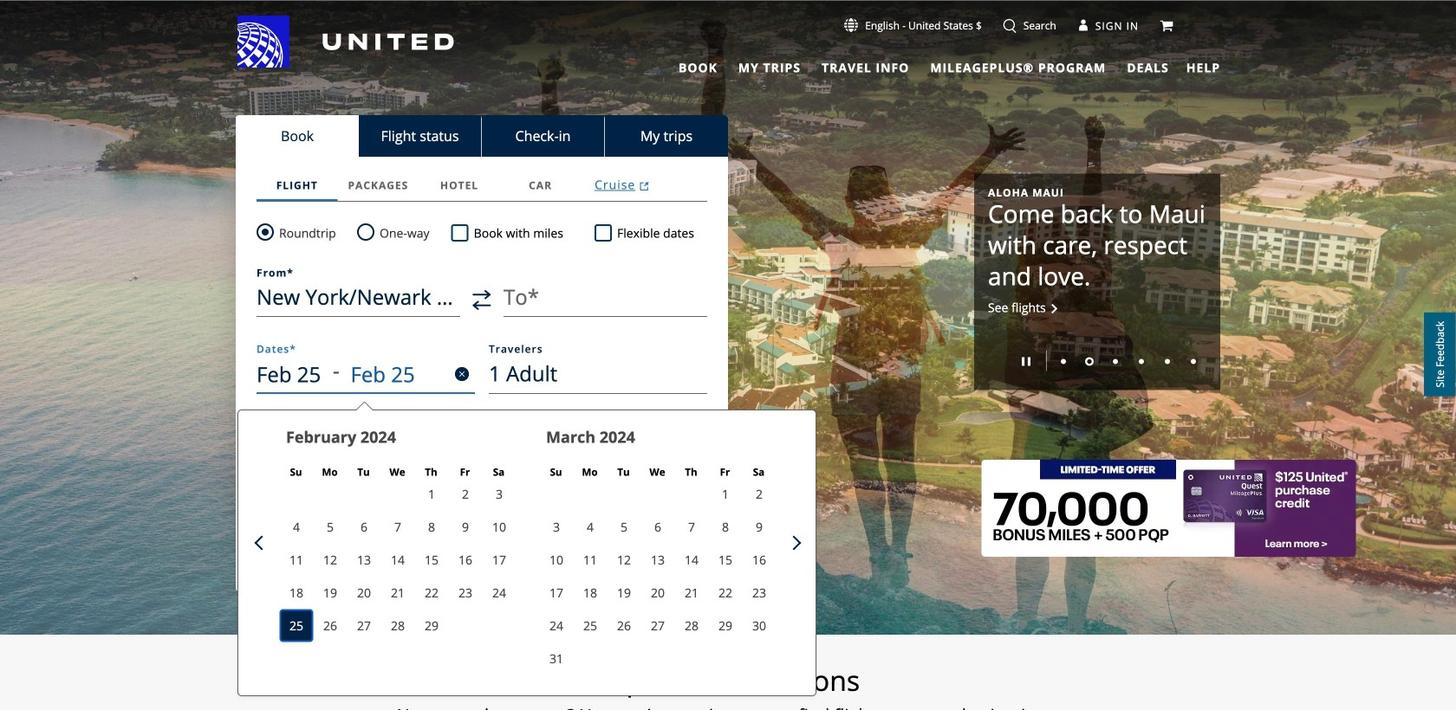 Task type: locate. For each thing, give the bounding box(es) containing it.
navigation
[[0, 15, 1456, 78]]

0 vertical spatial tab list
[[668, 52, 1173, 78]]

not sure where to go? use our interactive map to find flights to great destinations. element
[[136, 706, 1320, 711]]

slide 1 of 6 image
[[1061, 359, 1066, 364]]

united logo link to homepage image
[[238, 16, 454, 68]]

To* text field
[[504, 277, 707, 317]]

main content
[[0, 1, 1456, 711]]

enter your departing city, airport name, or airport code. element
[[257, 268, 294, 278]]

tab list
[[668, 52, 1173, 78], [236, 115, 728, 157], [257, 169, 707, 202]]

slide 5 of 6 image
[[1165, 359, 1170, 364]]

2 vertical spatial tab list
[[257, 169, 707, 202]]

Return text field
[[351, 355, 431, 394]]

pause image
[[1022, 357, 1031, 366]]

slide 6 of 6 image
[[1191, 359, 1196, 364]]

slide 2 of 6 image
[[1085, 357, 1094, 366]]



Task type: describe. For each thing, give the bounding box(es) containing it.
reverse origin and destination image
[[472, 290, 492, 311]]

currently in english united states	$ enter to change image
[[845, 18, 858, 32]]

move forward to switch to the next month. image
[[787, 536, 801, 551]]

explore destinations element
[[136, 664, 1320, 699]]

Depart text field
[[257, 355, 333, 394]]

calendar application
[[249, 411, 1308, 696]]

1 vertical spatial tab list
[[236, 115, 728, 157]]

slide 3 of 6 image
[[1113, 359, 1118, 364]]

carousel buttons element
[[988, 345, 1207, 377]]

view cart, click to view list of recently searched saved trips. image
[[1160, 19, 1174, 33]]

clear dates image
[[455, 368, 469, 381]]

move backward to switch to the previous month. image
[[254, 536, 269, 551]]

slide 4 of 6 image
[[1139, 359, 1144, 364]]

From* text field
[[257, 277, 460, 317]]



Task type: vqa. For each thing, say whether or not it's contained in the screenshot.
REVERSE ORIGIN AND DESTINATION icon
yes



